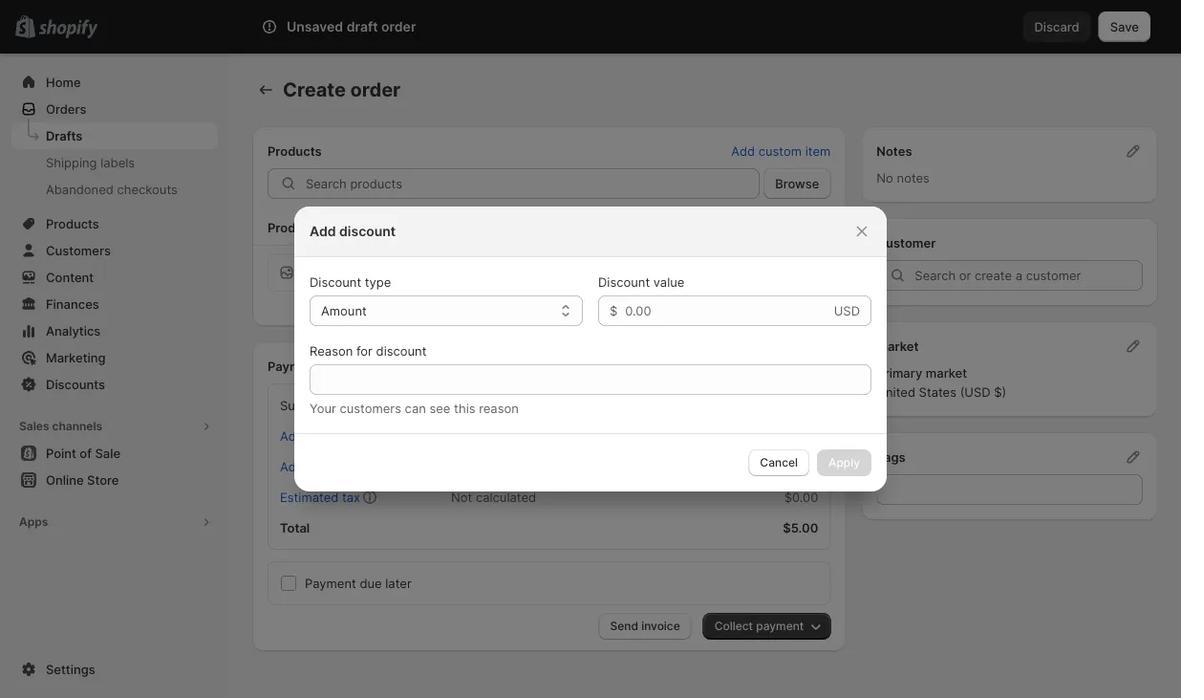Task type: vqa. For each thing, say whether or not it's contained in the screenshot.
Customers link
no



Task type: locate. For each thing, give the bounding box(es) containing it.
primary market united states (usd $)
[[877, 365, 1007, 399]]

payment for payment
[[268, 359, 321, 373]]

pants requires shipping
[[317, 255, 422, 289]]

payment
[[268, 359, 321, 373], [305, 576, 356, 591]]

add for add custom item button
[[732, 143, 756, 158]]

reason for discount
[[310, 343, 427, 358]]

search button
[[314, 11, 868, 42]]

shipping labels link
[[11, 149, 218, 176]]

payment down reason
[[268, 359, 321, 373]]

discard
[[1035, 19, 1080, 34]]

see
[[430, 401, 451, 416]]

payment for payment due later
[[305, 576, 356, 591]]

$0.00
[[785, 428, 819, 443], [785, 459, 819, 474], [785, 490, 819, 504]]

requires
[[317, 274, 369, 289]]

add discount inside dialog
[[310, 223, 396, 240]]

settings link
[[11, 656, 218, 683]]

1 vertical spatial $5.00
[[783, 520, 819, 535]]

$5.00
[[317, 294, 351, 308], [783, 520, 819, 535]]

no notes
[[877, 170, 930, 185]]

can
[[405, 401, 426, 416]]

add inside add discount button
[[280, 428, 304, 443]]

add up pants
[[310, 223, 336, 240]]

discount down pants
[[310, 274, 362, 289]]

checkouts
[[117, 182, 178, 197]]

discount for amount
[[310, 274, 362, 289]]

1 $0.00 from the top
[[785, 428, 819, 443]]

0 vertical spatial payment
[[268, 359, 321, 373]]

tags
[[877, 449, 906, 464]]

sales
[[19, 419, 49, 433]]

1 horizontal spatial discount
[[599, 274, 650, 289]]

2 vertical spatial $0.00
[[785, 490, 819, 504]]

market
[[926, 365, 968, 380]]

orders link
[[11, 96, 218, 122]]

add left custom
[[732, 143, 756, 158]]

add for add discount button
[[280, 428, 304, 443]]

amount
[[321, 303, 367, 318]]

discount
[[310, 274, 362, 289], [599, 274, 650, 289]]

shopify image
[[38, 20, 98, 39]]

$0.00 down cancel button
[[785, 490, 819, 504]]

create
[[283, 78, 346, 101]]

shipping inside pants requires shipping
[[372, 274, 422, 289]]

order right the draft at the top left of page
[[382, 19, 416, 35]]

customer
[[877, 235, 937, 250]]

usd
[[835, 303, 861, 318]]

$
[[610, 303, 618, 318]]

this
[[454, 401, 476, 416]]

$5.00 down requires at top left
[[317, 294, 351, 308]]

$0.00 left tags
[[785, 459, 819, 474]]

1 vertical spatial order
[[350, 78, 401, 101]]

save button
[[1100, 11, 1151, 42]]

$)
[[995, 384, 1007, 399]]

1 vertical spatial shipping
[[308, 459, 357, 474]]

discount for $
[[599, 274, 650, 289]]

primary
[[877, 365, 923, 380]]

2 vertical spatial discount
[[308, 428, 358, 443]]

settings
[[46, 662, 95, 677]]

0 vertical spatial $5.00
[[317, 294, 351, 308]]

pants
[[317, 255, 352, 270]]

for
[[357, 343, 373, 358]]

total
[[280, 520, 310, 535]]

1 vertical spatial $0.00
[[785, 459, 819, 474]]

discount up pants requires shipping
[[340, 223, 396, 240]]

$0.00 up cancel
[[785, 428, 819, 443]]

shipping right requires at top left
[[372, 274, 422, 289]]

0 vertical spatial order
[[382, 19, 416, 35]]

discount type
[[310, 274, 391, 289]]

apps
[[19, 515, 48, 529]]

customers
[[340, 401, 402, 416]]

$5.00 button
[[306, 288, 363, 315]]

discount inside button
[[308, 428, 358, 443]]

apps button
[[11, 509, 218, 536]]

2 discount from the left
[[599, 274, 650, 289]]

$5.00 down cancel button
[[783, 520, 819, 535]]

add
[[732, 143, 756, 158], [310, 223, 336, 240], [280, 428, 304, 443], [280, 459, 304, 474]]

type
[[365, 274, 391, 289]]

add inside add custom item button
[[732, 143, 756, 158]]

shipping labels
[[46, 155, 135, 170]]

not
[[451, 490, 473, 504]]

0 horizontal spatial shipping
[[308, 459, 357, 474]]

shipping down add discount button
[[308, 459, 357, 474]]

0 vertical spatial $0.00
[[785, 428, 819, 443]]

browse
[[776, 176, 820, 191]]

discounts link
[[11, 371, 218, 398]]

0 horizontal spatial discount
[[310, 274, 362, 289]]

1 vertical spatial payment
[[305, 576, 356, 591]]

discount up $
[[599, 274, 650, 289]]

states
[[920, 384, 957, 399]]

payment left due
[[305, 576, 356, 591]]

discount down your
[[308, 428, 358, 443]]

add down add discount button
[[280, 459, 304, 474]]

save
[[1111, 19, 1140, 34]]

order right "create"
[[350, 78, 401, 101]]

3 $0.00 from the top
[[785, 490, 819, 504]]

add discount down your
[[280, 428, 358, 443]]

1 vertical spatial add discount
[[280, 428, 358, 443]]

0 vertical spatial add discount
[[310, 223, 396, 240]]

1 horizontal spatial shipping
[[372, 274, 422, 289]]

cancel button
[[749, 449, 810, 476]]

1 discount from the left
[[310, 274, 362, 289]]

0 horizontal spatial $5.00
[[317, 294, 351, 308]]

1 horizontal spatial $5.00
[[783, 520, 819, 535]]

shipping
[[372, 274, 422, 289], [308, 459, 357, 474]]

add inside add shipping or delivery button
[[280, 459, 304, 474]]

due
[[360, 576, 382, 591]]

add discount
[[310, 223, 396, 240], [280, 428, 358, 443]]

drafts link
[[11, 122, 218, 149]]

add discount up pants
[[310, 223, 396, 240]]

draft
[[347, 19, 378, 35]]

market
[[877, 339, 919, 353]]

add down subtotal
[[280, 428, 304, 443]]

sales channels button
[[11, 413, 218, 440]]

delivery
[[376, 459, 423, 474]]

discount
[[340, 223, 396, 240], [376, 343, 427, 358], [308, 428, 358, 443]]

0 vertical spatial shipping
[[372, 274, 422, 289]]

discount right for
[[376, 343, 427, 358]]



Task type: describe. For each thing, give the bounding box(es) containing it.
Reason for discount text field
[[310, 364, 872, 395]]

add shipping or delivery
[[280, 459, 423, 474]]

send invoice
[[611, 619, 681, 633]]

calculated
[[476, 490, 537, 504]]

reason
[[310, 343, 353, 358]]

abandoned checkouts link
[[11, 176, 218, 203]]

notes
[[877, 143, 913, 158]]

abandoned checkouts
[[46, 182, 178, 197]]

0 vertical spatial discount
[[340, 223, 396, 240]]

—
[[451, 428, 464, 443]]

add inside add discount dialog
[[310, 223, 336, 240]]

add shipping or delivery button
[[269, 453, 434, 480]]

discard link
[[1024, 11, 1092, 42]]

Discount value text field
[[626, 295, 831, 326]]

2 $0.00 from the top
[[785, 459, 819, 474]]

orders
[[46, 101, 87, 116]]

subtotal
[[280, 398, 329, 413]]

united
[[877, 384, 916, 399]]

home link
[[11, 69, 218, 96]]

search
[[345, 19, 386, 34]]

create order
[[283, 78, 401, 101]]

home
[[46, 75, 81, 89]]

payment due later
[[305, 576, 412, 591]]

your
[[310, 401, 336, 416]]

unsaved
[[287, 19, 343, 35]]

shipping inside button
[[308, 459, 357, 474]]

add custom item button
[[720, 138, 843, 164]]

$5.00 inside button
[[317, 294, 351, 308]]

add for add shipping or delivery button
[[280, 459, 304, 474]]

your customers can see this reason
[[310, 401, 519, 416]]

$0.00 for —
[[785, 428, 819, 443]]

(usd
[[961, 384, 991, 399]]

drafts
[[46, 128, 83, 143]]

add custom item
[[732, 143, 831, 158]]

add discount dialog
[[0, 207, 1182, 492]]

invoice
[[642, 619, 681, 633]]

sales channels
[[19, 419, 102, 433]]

abandoned
[[46, 182, 114, 197]]

custom
[[759, 143, 802, 158]]

no
[[877, 170, 894, 185]]

browse button
[[764, 168, 831, 199]]

notes
[[898, 170, 930, 185]]

item
[[806, 143, 831, 158]]

discount value
[[599, 274, 685, 289]]

send invoice button
[[599, 613, 692, 640]]

channels
[[52, 419, 102, 433]]

or
[[361, 459, 373, 474]]

discounts
[[46, 377, 105, 392]]

send
[[611, 619, 639, 633]]

product
[[268, 220, 315, 235]]

add discount inside button
[[280, 428, 358, 443]]

unsaved draft order
[[287, 19, 416, 35]]

1 vertical spatial discount
[[376, 343, 427, 358]]

shipping
[[46, 155, 97, 170]]

labels
[[101, 155, 135, 170]]

cancel
[[761, 456, 799, 470]]

reason
[[479, 401, 519, 416]]

value
[[654, 274, 685, 289]]

not calculated
[[451, 490, 537, 504]]

products
[[268, 143, 322, 158]]

$0.00 for not calculated
[[785, 490, 819, 504]]

later
[[386, 576, 412, 591]]

add discount button
[[269, 423, 370, 449]]



